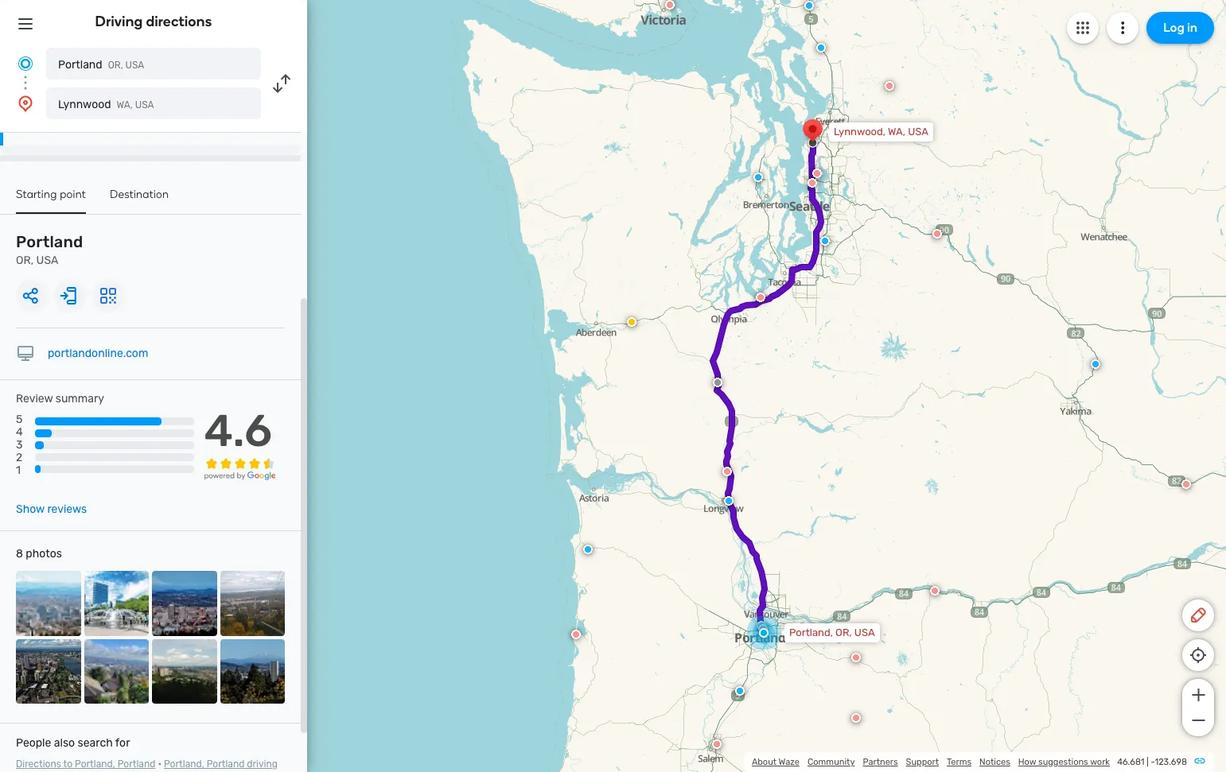 Task type: locate. For each thing, give the bounding box(es) containing it.
wa, right lynnwood,
[[888, 126, 906, 138]]

wa, right lynnwood
[[117, 99, 133, 111]]

0 vertical spatial wa,
[[117, 99, 133, 111]]

road closed image
[[665, 0, 675, 10], [885, 81, 895, 91], [808, 178, 817, 188], [723, 467, 732, 477], [1182, 480, 1191, 489], [930, 587, 940, 596], [757, 622, 766, 631], [758, 625, 768, 634], [571, 630, 581, 640], [712, 740, 722, 750]]

0 vertical spatial or,
[[108, 60, 123, 71]]

0 vertical spatial police image
[[1091, 360, 1101, 369]]

usa inside the lynnwood wa, usa
[[135, 99, 154, 111]]

review
[[16, 392, 53, 406]]

portland inside portland, portland driving
[[207, 759, 245, 770]]

46.681
[[1118, 758, 1145, 768]]

2 vertical spatial or,
[[836, 627, 852, 639]]

8 photos
[[16, 548, 62, 561]]

5
[[16, 413, 23, 427]]

2 horizontal spatial portland,
[[789, 627, 833, 639]]

or,
[[108, 60, 123, 71], [16, 254, 34, 267], [836, 627, 852, 639]]

5 4 3 2 1
[[16, 413, 23, 478]]

1 vertical spatial or,
[[16, 254, 34, 267]]

directions to portland, portland link
[[16, 759, 156, 770]]

portland left driving
[[207, 759, 245, 770]]

partners link
[[863, 758, 898, 768]]

starting point button
[[16, 188, 86, 214]]

about waze link
[[752, 758, 800, 768]]

portland, portland driving link
[[16, 759, 278, 773]]

portland,
[[789, 627, 833, 639], [75, 759, 115, 770], [164, 759, 204, 770]]

partners
[[863, 758, 898, 768]]

how suggestions work link
[[1019, 758, 1110, 768]]

portland or, usa down starting point button
[[16, 232, 83, 267]]

accident image
[[713, 378, 723, 388]]

waze
[[779, 758, 800, 768]]

show
[[16, 503, 45, 517]]

destination
[[110, 188, 169, 201]]

miles
[[73, 121, 102, 132]]

directions
[[146, 13, 212, 30]]

123.698
[[1155, 758, 1187, 768]]

2 horizontal spatial or,
[[836, 627, 852, 639]]

0 horizontal spatial or,
[[16, 254, 34, 267]]

portland, for portland, or, usa
[[789, 627, 833, 639]]

wa, for lynnwood,
[[888, 126, 906, 138]]

0 vertical spatial portland or, usa
[[58, 58, 144, 72]]

portland or, usa up the lynnwood wa, usa
[[58, 58, 144, 72]]

about
[[752, 758, 777, 768]]

community link
[[808, 758, 855, 768]]

portland, inside portland, portland driving
[[164, 759, 204, 770]]

current location image
[[16, 54, 35, 73]]

1
[[16, 464, 21, 478]]

portland down for
[[118, 759, 156, 770]]

1 horizontal spatial portland,
[[164, 759, 204, 770]]

wa,
[[117, 99, 133, 111], [888, 126, 906, 138]]

destination button
[[110, 188, 169, 212]]

people
[[16, 737, 51, 751]]

portlandonline.com
[[48, 347, 148, 361]]

1 horizontal spatial police image
[[1091, 360, 1101, 369]]

8
[[16, 548, 23, 561]]

189.5 miles
[[45, 121, 102, 132]]

photos
[[26, 548, 62, 561]]

0 horizontal spatial portland,
[[75, 759, 115, 770]]

portland or, usa
[[58, 58, 144, 72], [16, 232, 83, 267]]

1 vertical spatial portland or, usa
[[16, 232, 83, 267]]

location image
[[16, 94, 35, 113]]

how
[[1019, 758, 1036, 768]]

wa, for lynnwood
[[117, 99, 133, 111]]

driving directions
[[95, 13, 212, 30]]

police image
[[805, 1, 814, 10], [817, 43, 826, 53], [754, 173, 763, 182], [821, 236, 830, 246], [724, 497, 734, 506], [583, 545, 593, 555]]

notices link
[[980, 758, 1011, 768]]

road closed image
[[813, 169, 822, 178], [933, 229, 942, 239], [756, 293, 766, 302], [852, 653, 861, 663], [852, 714, 861, 723]]

work
[[1090, 758, 1110, 768]]

lynnwood
[[58, 98, 111, 111]]

189.5
[[45, 121, 70, 132]]

to
[[63, 759, 73, 770]]

point
[[60, 188, 86, 201]]

portland
[[58, 58, 102, 72], [16, 232, 83, 251], [118, 759, 156, 770], [207, 759, 245, 770]]

1 horizontal spatial wa,
[[888, 126, 906, 138]]

police image
[[1091, 360, 1101, 369], [735, 687, 745, 696]]

link image
[[1194, 755, 1207, 768]]

usa
[[125, 60, 144, 71], [135, 99, 154, 111], [908, 126, 929, 138], [36, 254, 58, 267], [855, 627, 875, 639]]

support link
[[906, 758, 939, 768]]

people also search for
[[16, 737, 130, 751]]

wa, inside the lynnwood wa, usa
[[117, 99, 133, 111]]

image 2 of portland, portland image
[[84, 572, 149, 636]]

0 horizontal spatial wa,
[[117, 99, 133, 111]]

1 vertical spatial wa,
[[888, 126, 906, 138]]

0 horizontal spatial police image
[[735, 687, 745, 696]]

lynnwood wa, usa
[[58, 98, 154, 111]]

zoom out image
[[1189, 712, 1209, 731]]

directions
[[16, 759, 61, 770]]

about waze community partners support terms notices how suggestions work 46.681 | -123.698
[[752, 758, 1187, 768]]



Task type: describe. For each thing, give the bounding box(es) containing it.
summary
[[56, 392, 104, 406]]

4
[[16, 426, 23, 439]]

3
[[16, 439, 23, 452]]

pencil image
[[1189, 606, 1208, 626]]

computer image
[[16, 345, 35, 364]]

also
[[54, 737, 75, 751]]

image 6 of portland, portland image
[[84, 640, 149, 704]]

portlandonline.com link
[[48, 347, 148, 361]]

for
[[115, 737, 130, 751]]

suggestions
[[1039, 758, 1089, 768]]

portland, for portland, portland driving
[[164, 759, 204, 770]]

community
[[808, 758, 855, 768]]

2
[[16, 452, 22, 465]]

4.6
[[204, 405, 272, 458]]

1 horizontal spatial or,
[[108, 60, 123, 71]]

directions to portland, portland
[[16, 759, 156, 770]]

lynnwood, wa, usa
[[834, 126, 929, 138]]

image 8 of portland, portland image
[[220, 640, 285, 704]]

search
[[78, 737, 113, 751]]

image 3 of portland, portland image
[[152, 572, 217, 636]]

portland, portland driving
[[16, 759, 278, 773]]

portland down starting point button
[[16, 232, 83, 251]]

show reviews
[[16, 503, 87, 517]]

zoom in image
[[1189, 686, 1209, 705]]

starting
[[16, 188, 57, 201]]

|
[[1147, 758, 1149, 768]]

support
[[906, 758, 939, 768]]

image 1 of portland, portland image
[[16, 572, 81, 636]]

driving
[[95, 13, 143, 30]]

image 4 of portland, portland image
[[220, 572, 285, 636]]

starting point
[[16, 188, 86, 201]]

reviews
[[47, 503, 87, 517]]

review summary
[[16, 392, 104, 406]]

1 vertical spatial police image
[[735, 687, 745, 696]]

hazard image
[[627, 318, 637, 327]]

lynnwood,
[[834, 126, 886, 138]]

portland up lynnwood
[[58, 58, 102, 72]]

driving
[[247, 759, 278, 770]]

image 5 of portland, portland image
[[16, 640, 81, 704]]

terms
[[947, 758, 972, 768]]

terms link
[[947, 758, 972, 768]]

portland, or, usa
[[789, 627, 875, 639]]

-
[[1151, 758, 1155, 768]]

image 7 of portland, portland image
[[152, 640, 217, 704]]

notices
[[980, 758, 1011, 768]]



Task type: vqa. For each thing, say whether or not it's contained in the screenshot.
Portland, Portland driving link at left bottom
yes



